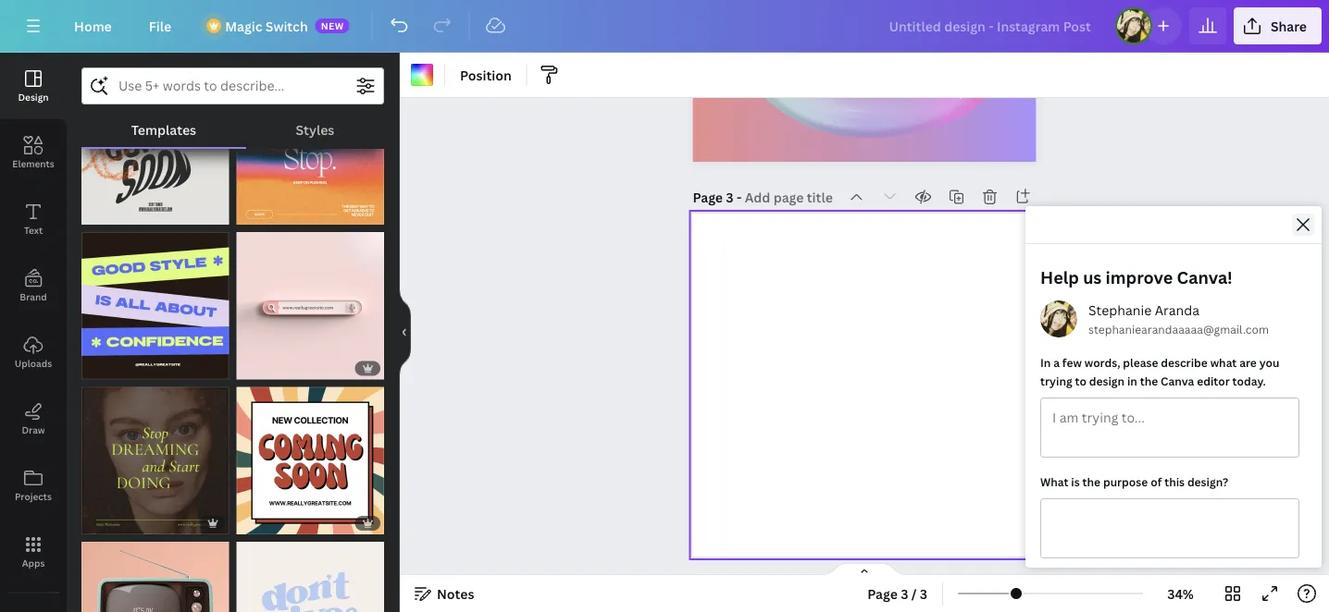 Task type: describe. For each thing, give the bounding box(es) containing it.
text
[[24, 224, 43, 237]]

few
[[1063, 355, 1082, 370]]

file
[[149, 17, 171, 35]]

position
[[460, 66, 512, 84]]

share button
[[1234, 7, 1322, 44]]

light blue bold colorful hippy motivational quote reminder instagram post image
[[237, 543, 384, 613]]

show pages image
[[820, 563, 909, 578]]

1
[[91, 208, 96, 220]]

design
[[18, 91, 49, 103]]

templates button
[[81, 112, 246, 147]]

bright old vintage tv motivational quote instagram post image
[[81, 543, 229, 613]]

is
[[1071, 474, 1080, 490]]

34%
[[1168, 586, 1194, 603]]

magic switch
[[225, 17, 308, 35]]

brand button
[[0, 253, 67, 319]]

colorful noise gradient motivational quote instagram post group
[[237, 78, 384, 225]]

product feedback platform panel dialog
[[1026, 206, 1322, 613]]

1 of 2
[[91, 208, 121, 220]]

black and beige simple coming soon instagram post group
[[81, 78, 229, 225]]

light blue bold colorful hippy motivational quote reminder instagram post group
[[237, 532, 384, 613]]

3 for -
[[726, 189, 734, 206]]

improve
[[1106, 266, 1173, 289]]

design
[[1089, 374, 1125, 389]]

page for page 3 -
[[693, 189, 723, 206]]

stephanie
[[1089, 301, 1152, 319]]

notes
[[437, 586, 474, 603]]

bright old vintage tv motivational quote instagram post group
[[81, 532, 229, 613]]

words,
[[1085, 355, 1121, 370]]

help
[[1041, 266, 1079, 289]]

Use 5+ words to describe... search field
[[118, 69, 347, 104]]

elements
[[12, 157, 54, 170]]

none text field inside product feedback platform panel dialog
[[1041, 500, 1299, 558]]

today.
[[1233, 374, 1266, 389]]

apps
[[22, 557, 45, 570]]

2 horizontal spatial 3
[[920, 586, 928, 603]]

aesthetic geometric minimalist line image
[[726, 0, 1003, 99]]

page 3 -
[[693, 189, 745, 206]]

canva!
[[1177, 266, 1233, 289]]

help us improve canva!
[[1041, 266, 1233, 289]]

1 vertical spatial the
[[1083, 474, 1101, 490]]

design button
[[0, 53, 67, 119]]

Design title text field
[[874, 7, 1108, 44]]

what is the purpose of this design?
[[1041, 474, 1229, 490]]

in
[[1127, 374, 1138, 389]]

design?
[[1188, 474, 1229, 490]]

in
[[1041, 355, 1051, 370]]

page for page 3 / 3
[[868, 586, 898, 603]]

canva assistant image
[[1276, 521, 1298, 543]]

you
[[1260, 355, 1280, 370]]

colorful noise gradient motivational quote instagram post image
[[237, 78, 384, 225]]

a
[[1054, 355, 1060, 370]]

please
[[1123, 355, 1158, 370]]

templates
[[131, 121, 196, 138]]

draw
[[22, 424, 45, 436]]

apps button
[[0, 519, 67, 586]]

Page title text field
[[745, 188, 835, 207]]

stephaniearandaaaaa@gmail.com
[[1089, 322, 1269, 337]]

green grainy motivational quotes instagram post image
[[81, 388, 229, 536]]



Task type: vqa. For each thing, say whether or not it's contained in the screenshot.
Creating designs using templates link
no



Task type: locate. For each thing, give the bounding box(es) containing it.
None text field
[[1041, 500, 1299, 558]]

what
[[1211, 355, 1237, 370]]

page inside button
[[868, 586, 898, 603]]

3 for /
[[901, 586, 909, 603]]

3
[[726, 189, 734, 206], [901, 586, 909, 603], [920, 586, 928, 603]]

the
[[1140, 374, 1158, 389], [1083, 474, 1101, 490]]

to
[[1075, 374, 1087, 389]]

home link
[[59, 7, 127, 44]]

0 horizontal spatial the
[[1083, 474, 1101, 490]]

1 horizontal spatial page
[[868, 586, 898, 603]]

3 right /
[[920, 586, 928, 603]]

magic
[[225, 17, 262, 35]]

pink paste website instagram post group
[[237, 222, 384, 380]]

switch
[[266, 17, 308, 35]]

uploads
[[15, 357, 52, 370]]

retro geometric fashion influencer bold quote instagram post group
[[81, 222, 229, 380]]

-
[[737, 189, 742, 206]]

canva
[[1161, 374, 1195, 389]]

of
[[99, 208, 113, 220], [1151, 474, 1162, 490]]

retro geometric fashion influencer bold quote instagram post image
[[81, 233, 229, 380]]

page 3 / 3 button
[[860, 580, 935, 609]]

position button
[[453, 60, 519, 90]]

I am trying to... text field
[[1041, 399, 1299, 457]]

the right in
[[1140, 374, 1158, 389]]

1 vertical spatial of
[[1151, 474, 1162, 490]]

new
[[321, 19, 344, 32]]

0 vertical spatial the
[[1140, 374, 1158, 389]]

/
[[912, 586, 917, 603]]

0 horizontal spatial page
[[693, 189, 723, 206]]

side panel tab list
[[0, 53, 67, 613]]

red retro coming soon instagram post image
[[237, 388, 384, 536]]

of inside the black and beige simple coming soon instagram post group
[[99, 208, 113, 220]]

in a few words, please describe what are you trying to design in the canva editor today.
[[1041, 355, 1280, 389]]

us
[[1083, 266, 1102, 289]]

stephanie aranda stephaniearandaaaaa@gmail.com
[[1089, 301, 1269, 337]]

purpose
[[1103, 474, 1148, 490]]

1 horizontal spatial 3
[[901, 586, 909, 603]]

hide image
[[399, 288, 411, 377]]

of right 1
[[99, 208, 113, 220]]

1 vertical spatial page
[[868, 586, 898, 603]]

0 horizontal spatial of
[[99, 208, 113, 220]]

34% button
[[1151, 580, 1211, 609]]

page 3 / 3
[[868, 586, 928, 603]]

file button
[[134, 7, 186, 44]]

audio image
[[0, 601, 67, 613]]

elements button
[[0, 119, 67, 186]]

the right is
[[1083, 474, 1101, 490]]

projects button
[[0, 453, 67, 519]]

home
[[74, 17, 112, 35]]

page
[[693, 189, 723, 206], [868, 586, 898, 603]]

pink paste website instagram post image
[[237, 233, 384, 380]]

trying
[[1041, 374, 1073, 389]]

of inside product feedback platform panel dialog
[[1151, 474, 1162, 490]]

main menu bar
[[0, 0, 1329, 53]]

0 horizontal spatial 3
[[726, 189, 734, 206]]

editor
[[1197, 374, 1230, 389]]

text button
[[0, 186, 67, 253]]

this
[[1165, 474, 1185, 490]]

2
[[115, 208, 121, 220]]

aranda
[[1155, 301, 1200, 319]]

red retro coming soon instagram post group
[[237, 377, 384, 536]]

#ffffff image
[[411, 64, 433, 86]]

what
[[1041, 474, 1069, 490]]

1 horizontal spatial the
[[1140, 374, 1158, 389]]

draw button
[[0, 386, 67, 453]]

3 left /
[[901, 586, 909, 603]]

the inside in a few words, please describe what are you trying to design in the canva editor today.
[[1140, 374, 1158, 389]]

styles
[[296, 121, 335, 138]]

projects
[[15, 491, 52, 503]]

uploads button
[[0, 319, 67, 386]]

3 left "-"
[[726, 189, 734, 206]]

1 horizontal spatial of
[[1151, 474, 1162, 490]]

styles button
[[246, 112, 384, 147]]

green grainy motivational quotes instagram post group
[[81, 377, 229, 536]]

0 vertical spatial of
[[99, 208, 113, 220]]

notes button
[[407, 580, 482, 609]]

of left this at the bottom right of page
[[1151, 474, 1162, 490]]

share
[[1271, 17, 1307, 35]]

brand
[[20, 291, 47, 303]]

are
[[1240, 355, 1257, 370]]

page down show pages image
[[868, 586, 898, 603]]

0 vertical spatial page
[[693, 189, 723, 206]]

describe
[[1161, 355, 1208, 370]]

page left "-"
[[693, 189, 723, 206]]



